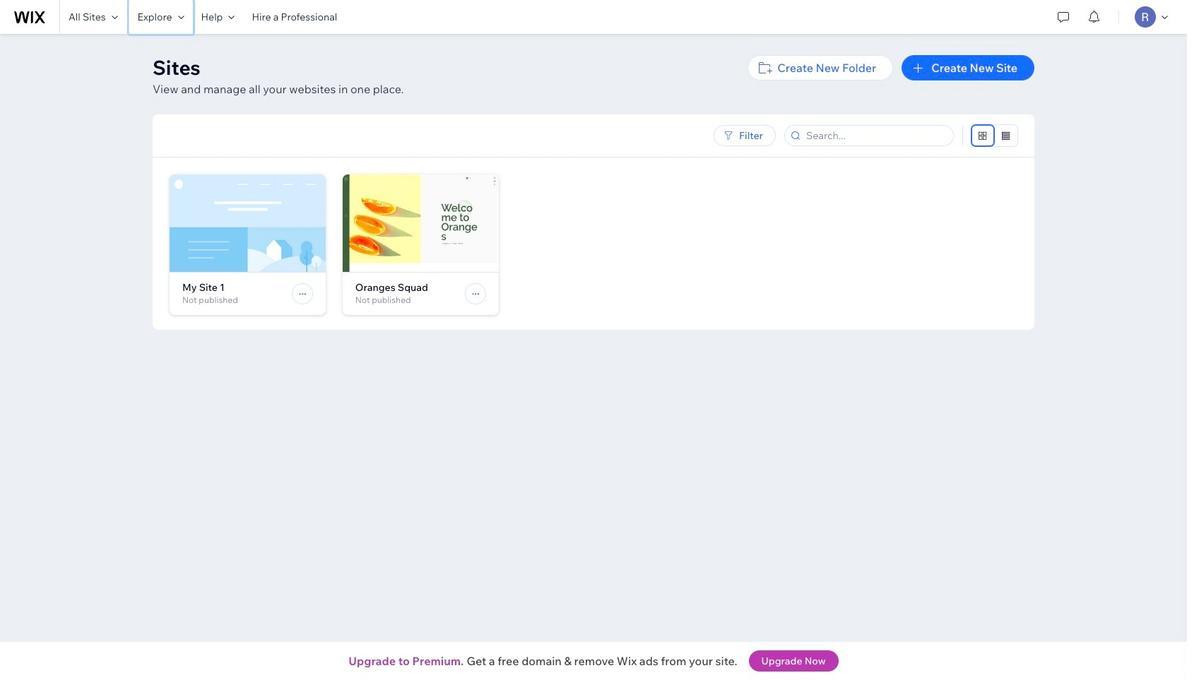 Task type: vqa. For each thing, say whether or not it's contained in the screenshot.
My Site 1 Image
yes



Task type: describe. For each thing, give the bounding box(es) containing it.
my site 1 image
[[170, 175, 326, 272]]

oranges squad image
[[343, 175, 499, 272]]



Task type: locate. For each thing, give the bounding box(es) containing it.
list
[[170, 175, 1035, 330]]

Search... field
[[802, 126, 949, 146]]



